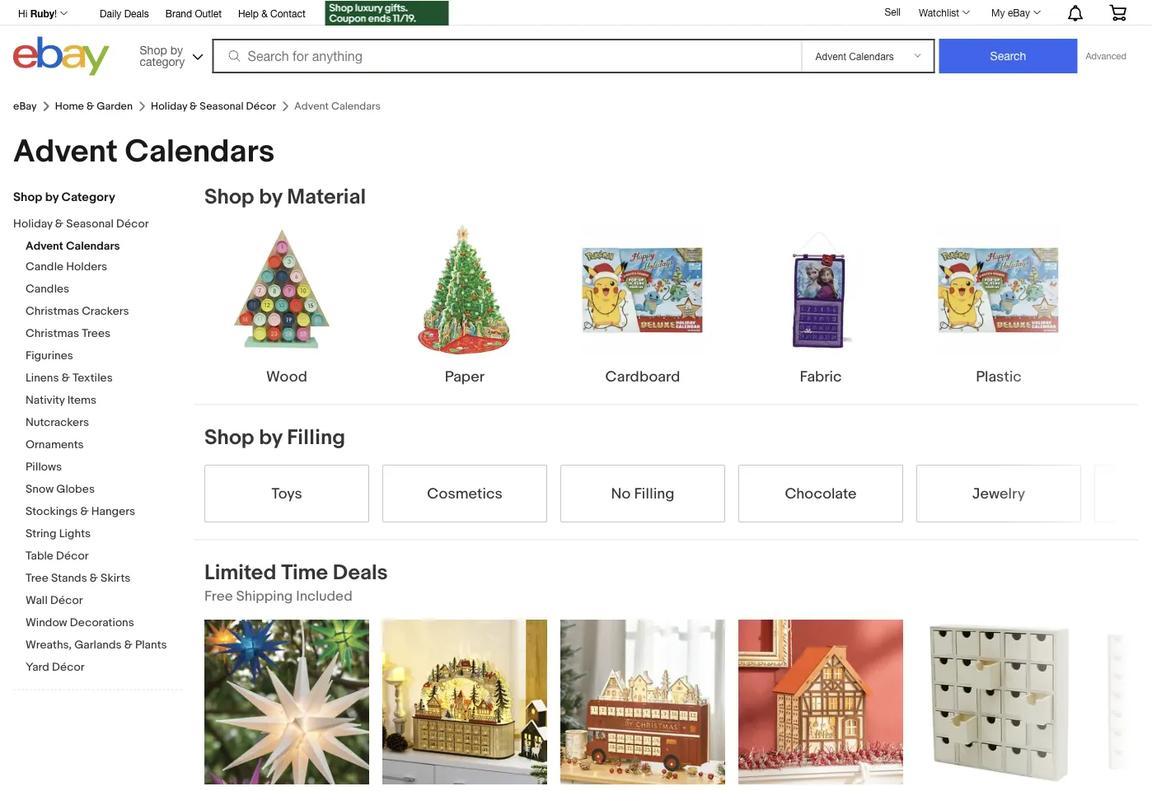 Task type: vqa. For each thing, say whether or not it's contained in the screenshot.
Watchlist
yes



Task type: describe. For each thing, give the bounding box(es) containing it.
cardboard
[[605, 368, 680, 386]]

outlet
[[195, 7, 222, 19]]

shop by category
[[13, 190, 115, 205]]

no filling
[[611, 484, 674, 502]]

jewelry
[[972, 484, 1025, 502]]

plants
[[135, 638, 167, 652]]

lights
[[59, 527, 91, 541]]

home & garden link
[[55, 100, 133, 113]]

shop for shop by material
[[204, 185, 254, 210]]

christmas trees link
[[26, 327, 182, 342]]

ebay link
[[13, 100, 37, 113]]

1 christmas from the top
[[26, 304, 79, 318]]

globes
[[56, 482, 95, 496]]

by for category
[[45, 190, 59, 205]]

advanced link
[[1077, 40, 1135, 73]]

items
[[67, 393, 97, 407]]

Search for anything text field
[[215, 40, 798, 72]]

shop for shop by category
[[140, 43, 167, 56]]

ruby
[[30, 7, 54, 19]]

christmas crackers link
[[26, 304, 182, 320]]

jewelry link
[[916, 464, 1081, 522]]

no filling link
[[560, 464, 725, 522]]

tree stands & skirts link
[[26, 571, 182, 587]]

nutcrackers
[[26, 416, 89, 430]]

window
[[26, 616, 67, 630]]

ornaments link
[[26, 438, 182, 454]]

sell link
[[877, 6, 908, 17]]

nativity items link
[[26, 393, 182, 409]]

advent inside holiday & seasonal décor advent calendars candle holders candles christmas crackers christmas trees figurines linens & textiles nativity items nutcrackers ornaments pillows snow globes stockings & hangers string lights table décor tree stands & skirts wall décor window decorations wreaths, garlands & plants yard décor
[[26, 239, 63, 253]]

brand outlet
[[165, 7, 222, 19]]

home & garden
[[55, 100, 133, 113]]

linens
[[26, 371, 59, 385]]

included
[[296, 588, 352, 605]]

advent calendars
[[13, 133, 275, 171]]

help
[[238, 7, 259, 19]]

contact
[[270, 7, 305, 19]]

my ebay link
[[982, 2, 1048, 22]]

stockings & hangers link
[[26, 505, 182, 520]]

13 inch christmas advent calendar shadow box-pre assembled w/ removable drawers image
[[1095, 619, 1152, 784]]

hi ruby !
[[18, 7, 57, 19]]

holiday & seasonal décor advent calendars candle holders candles christmas crackers christmas trees figurines linens & textiles nativity items nutcrackers ornaments pillows snow globes stockings & hangers string lights table décor tree stands & skirts wall décor window decorations wreaths, garlands & plants yard décor
[[13, 217, 167, 674]]

your shopping cart image
[[1108, 4, 1127, 21]]

holders
[[66, 260, 107, 274]]

fabric image
[[778, 224, 864, 356]]

nativity
[[26, 393, 65, 407]]

garden
[[97, 100, 133, 113]]

pillows link
[[26, 460, 182, 476]]

candles
[[26, 282, 69, 296]]

figurines link
[[26, 349, 182, 365]]

seasonal for holiday & seasonal décor advent calendars candle holders candles christmas crackers christmas trees figurines linens & textiles nativity items nutcrackers ornaments pillows snow globes stockings & hangers string lights table décor tree stands & skirts wall décor window decorations wreaths, garlands & plants yard décor
[[66, 217, 114, 231]]

& right home
[[86, 100, 94, 113]]

holiday for holiday & seasonal décor
[[151, 100, 187, 113]]

decorations
[[70, 616, 134, 630]]

candle holders link
[[26, 260, 182, 276]]

cosmetics link
[[382, 464, 547, 522]]

fabric
[[800, 368, 842, 386]]

hi
[[18, 7, 27, 19]]

shop for shop by filling
[[204, 425, 254, 451]]

& down shop by category at the top left of page
[[55, 217, 63, 231]]

24 days countdown to christmas advent calendar,  wooden house w/ drawer, light image
[[738, 619, 903, 784]]

snow globes link
[[26, 482, 182, 498]]

help & contact
[[238, 7, 305, 19]]

watchlist
[[919, 7, 959, 18]]

account navigation
[[9, 0, 1139, 28]]

watchlist link
[[910, 2, 977, 22]]

holiday & seasonal décor
[[151, 100, 276, 113]]

none submit inside shop by category banner
[[939, 39, 1077, 73]]

limited
[[204, 560, 276, 586]]

category
[[61, 190, 115, 205]]

garlands
[[74, 638, 122, 652]]

daily
[[100, 7, 121, 19]]

ornaments
[[26, 438, 84, 452]]

by for filling
[[259, 425, 282, 451]]

nutcrackers link
[[26, 416, 182, 431]]

cardboard link
[[560, 224, 725, 387]]

home
[[55, 100, 84, 113]]

daily deals link
[[100, 5, 149, 23]]

!
[[54, 7, 57, 19]]

shop by category
[[140, 43, 185, 68]]

wood link
[[204, 224, 369, 387]]

christmas advent calendar, light up wooden bus decoration w/ village & drawers image
[[560, 619, 725, 784]]

help & contact link
[[238, 5, 305, 23]]

0 vertical spatial calendars
[[125, 133, 275, 171]]

paper image
[[413, 224, 516, 356]]

calendars inside holiday & seasonal décor advent calendars candle holders candles christmas crackers christmas trees figurines linens & textiles nativity items nutcrackers ornaments pillows snow globes stockings & hangers string lights table décor tree stands & skirts wall décor window decorations wreaths, garlands & plants yard décor
[[66, 239, 120, 253]]

brand
[[165, 7, 192, 19]]

sell
[[885, 6, 901, 17]]

& right linens
[[61, 371, 70, 385]]

shop by category button
[[132, 37, 206, 72]]

wreaths,
[[26, 638, 72, 652]]

string lights link
[[26, 527, 182, 543]]

stands
[[51, 571, 87, 585]]



Task type: locate. For each thing, give the bounding box(es) containing it.
category
[[140, 54, 185, 68]]

holiday down 'category'
[[151, 100, 187, 113]]

by inside shop by category
[[170, 43, 183, 56]]

ebay
[[1008, 7, 1030, 18], [13, 100, 37, 113]]

25 drawer wooden advent calendar, diy unfinished storage box, ready to decorate image
[[924, 619, 1074, 784]]

wall décor link
[[26, 594, 182, 609]]

seasonal inside holiday & seasonal décor advent calendars candle holders candles christmas crackers christmas trees figurines linens & textiles nativity items nutcrackers ornaments pillows snow globes stockings & hangers string lights table décor tree stands & skirts wall décor window decorations wreaths, garlands & plants yard décor
[[66, 217, 114, 231]]

1 horizontal spatial seasonal
[[200, 100, 244, 113]]

0 vertical spatial filling
[[287, 425, 345, 451]]

holiday & seasonal décor link down category
[[13, 217, 170, 233]]

cosmetics
[[427, 484, 502, 502]]

christmas down candles
[[26, 304, 79, 318]]

trees
[[82, 327, 111, 341]]

deals inside daily deals link
[[124, 7, 149, 19]]

toys link
[[204, 464, 369, 522]]

filling up toys link
[[287, 425, 345, 451]]

yard
[[26, 660, 49, 674]]

tree
[[26, 571, 49, 585]]

by left category
[[45, 190, 59, 205]]

window decorations link
[[26, 616, 182, 632]]

pillows
[[26, 460, 62, 474]]

paper link
[[382, 224, 547, 387]]

0 vertical spatial holiday & seasonal décor link
[[151, 100, 276, 113]]

skirts
[[101, 571, 131, 585]]

shop for shop by category
[[13, 190, 42, 205]]

material
[[287, 185, 366, 210]]

seasonal for holiday & seasonal décor
[[200, 100, 244, 113]]

textiles
[[72, 371, 113, 385]]

1 vertical spatial holiday & seasonal décor link
[[13, 217, 170, 233]]

1 vertical spatial holiday
[[13, 217, 53, 231]]

seasonal down category
[[66, 217, 114, 231]]

hangers
[[91, 505, 135, 519]]

plastic link
[[916, 224, 1081, 387]]

stockings
[[26, 505, 78, 519]]

deals inside limited time deals free shipping included
[[333, 560, 388, 586]]

paper
[[445, 368, 485, 386]]

shop by material
[[204, 185, 366, 210]]

chocolate
[[785, 484, 857, 502]]

1 vertical spatial advent
[[26, 239, 63, 253]]

0 horizontal spatial ebay
[[13, 100, 37, 113]]

by left material
[[259, 185, 282, 210]]

1 vertical spatial seasonal
[[66, 217, 114, 231]]

deals up included on the bottom of page
[[333, 560, 388, 586]]

advent up candle
[[26, 239, 63, 253]]

shop by category banner
[[9, 0, 1139, 80]]

candle
[[26, 260, 63, 274]]

by down brand
[[170, 43, 183, 56]]

get the coupon image
[[325, 1, 449, 26]]

0 vertical spatial deals
[[124, 7, 149, 19]]

brand outlet link
[[165, 5, 222, 23]]

my ebay
[[991, 7, 1030, 18]]

advanced
[[1086, 51, 1126, 61]]

holiday down shop by category at the top left of page
[[13, 217, 53, 231]]

yard décor link
[[26, 660, 182, 676]]

linens & textiles link
[[26, 371, 182, 387]]

& right help at the top of page
[[261, 7, 268, 19]]

& down shop by category dropdown button
[[190, 100, 197, 113]]

christmas
[[26, 304, 79, 318], [26, 327, 79, 341]]

0 vertical spatial seasonal
[[200, 100, 244, 113]]

ebay inside 'link'
[[1008, 7, 1030, 18]]

0 horizontal spatial seasonal
[[66, 217, 114, 231]]

table décor link
[[26, 549, 182, 565]]

table
[[26, 549, 53, 563]]

time
[[281, 560, 328, 586]]

shipping
[[236, 588, 293, 605]]

1 horizontal spatial holiday
[[151, 100, 187, 113]]

holiday & seasonal décor link down shop by category dropdown button
[[151, 100, 276, 113]]

deals
[[124, 7, 149, 19], [333, 560, 388, 586]]

1 vertical spatial ebay
[[13, 100, 37, 113]]

limited time deals free shipping included
[[204, 560, 388, 605]]

0 vertical spatial holiday
[[151, 100, 187, 113]]

shop inside shop by category
[[140, 43, 167, 56]]

main content containing shop by material
[[194, 184, 1152, 791]]

plastic
[[976, 368, 1022, 386]]

seasonal
[[200, 100, 244, 113], [66, 217, 114, 231]]

& left "plants"
[[124, 638, 133, 652]]

chocolate link
[[738, 464, 903, 522]]

0 vertical spatial christmas
[[26, 304, 79, 318]]

holiday inside holiday & seasonal décor advent calendars candle holders candles christmas crackers christmas trees figurines linens & textiles nativity items nutcrackers ornaments pillows snow globes stockings & hangers string lights table décor tree stands & skirts wall décor window decorations wreaths, garlands & plants yard décor
[[13, 217, 53, 231]]

1 horizontal spatial calendars
[[125, 133, 275, 171]]

0 vertical spatial advent
[[13, 133, 118, 171]]

ebay right my
[[1008, 7, 1030, 18]]

& down globes on the left of the page
[[80, 505, 89, 519]]

1 horizontal spatial ebay
[[1008, 7, 1030, 18]]

fabric link
[[738, 224, 903, 387]]

plastic image
[[937, 224, 1061, 356]]

free
[[204, 588, 233, 605]]

filling right no on the bottom of the page
[[634, 484, 674, 502]]

by for material
[[259, 185, 282, 210]]

1 horizontal spatial deals
[[333, 560, 388, 586]]

wall
[[26, 594, 48, 608]]

1 vertical spatial deals
[[333, 560, 388, 586]]

daily deals
[[100, 7, 149, 19]]

figurines
[[26, 349, 73, 363]]

calendars up holders
[[66, 239, 120, 253]]

by for category
[[170, 43, 183, 56]]

filling
[[287, 425, 345, 451], [634, 484, 674, 502]]

no
[[611, 484, 631, 502]]

1 horizontal spatial filling
[[634, 484, 674, 502]]

string
[[26, 527, 56, 541]]

holiday
[[151, 100, 187, 113], [13, 217, 53, 231]]

wood image
[[228, 224, 345, 356]]

ebay left home
[[13, 100, 37, 113]]

& left skirts
[[90, 571, 98, 585]]

advent up shop by category at the top left of page
[[13, 133, 118, 171]]

calendars
[[125, 133, 275, 171], [66, 239, 120, 253]]

2 christmas from the top
[[26, 327, 79, 341]]

my
[[991, 7, 1005, 18]]

advent
[[13, 133, 118, 171], [26, 239, 63, 253]]

&
[[261, 7, 268, 19], [86, 100, 94, 113], [190, 100, 197, 113], [55, 217, 63, 231], [61, 371, 70, 385], [80, 505, 89, 519], [90, 571, 98, 585], [124, 638, 133, 652]]

homcom lighted christmas advent calendar, 24 dasys countdown to christmas image
[[382, 619, 547, 784]]

1 vertical spatial filling
[[634, 484, 674, 502]]

& inside help & contact "link"
[[261, 7, 268, 19]]

0 horizontal spatial filling
[[287, 425, 345, 451]]

0 horizontal spatial holiday
[[13, 217, 53, 231]]

snow
[[26, 482, 54, 496]]

toys
[[271, 484, 302, 502]]

wood
[[266, 368, 307, 386]]

cardboard image
[[581, 224, 705, 356]]

0 horizontal spatial calendars
[[66, 239, 120, 253]]

14" led moravian star kits 3d indoor outdoor christmas holiday home advent decor image
[[204, 619, 369, 784]]

calendars down holiday & seasonal décor
[[125, 133, 275, 171]]

deals right daily
[[124, 7, 149, 19]]

0 horizontal spatial deals
[[124, 7, 149, 19]]

1 vertical spatial calendars
[[66, 239, 120, 253]]

main content
[[194, 184, 1152, 791]]

christmas up the figurines at the top left of page
[[26, 327, 79, 341]]

1 vertical spatial christmas
[[26, 327, 79, 341]]

holiday for holiday & seasonal décor advent calendars candle holders candles christmas crackers christmas trees figurines linens & textiles nativity items nutcrackers ornaments pillows snow globes stockings & hangers string lights table décor tree stands & skirts wall décor window decorations wreaths, garlands & plants yard décor
[[13, 217, 53, 231]]

0 vertical spatial ebay
[[1008, 7, 1030, 18]]

None submit
[[939, 39, 1077, 73]]

by up toys link
[[259, 425, 282, 451]]

crackers
[[82, 304, 129, 318]]

seasonal down shop by category dropdown button
[[200, 100, 244, 113]]



